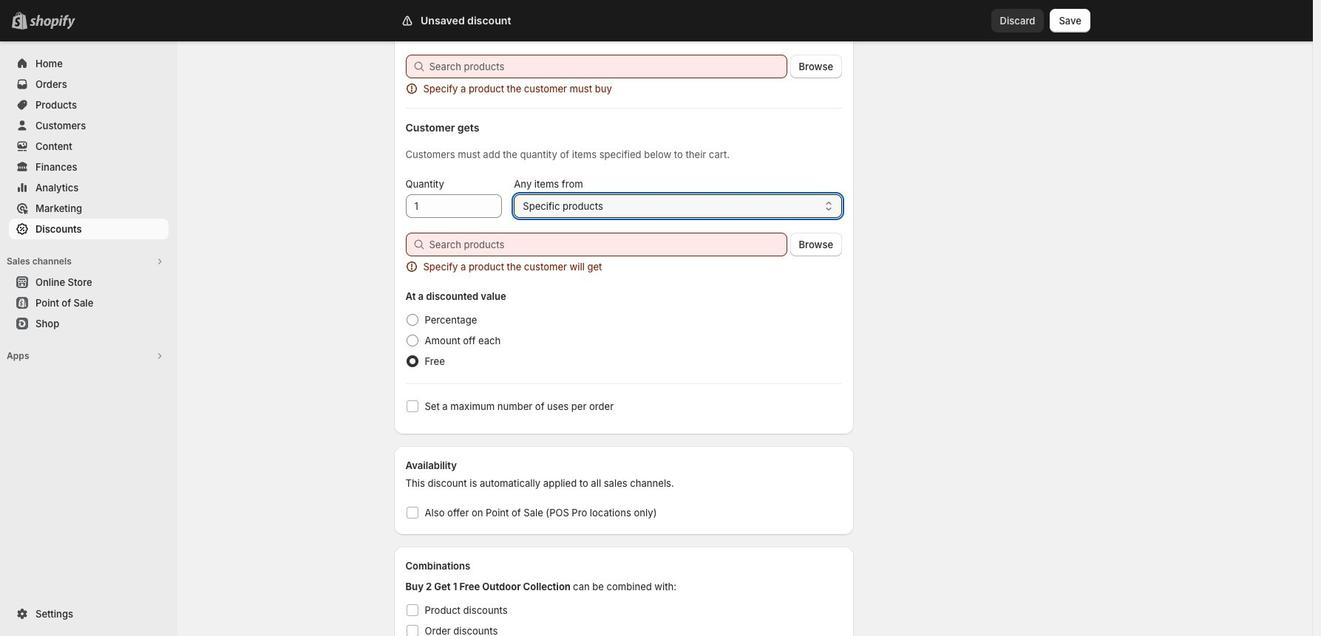 Task type: vqa. For each thing, say whether or not it's contained in the screenshot.
top the Search products TEXT FIELD
yes



Task type: locate. For each thing, give the bounding box(es) containing it.
None text field
[[406, 194, 502, 218]]

Search products text field
[[429, 55, 787, 78], [429, 233, 787, 257]]

1 search products text field from the top
[[429, 55, 787, 78]]

2 search products text field from the top
[[429, 233, 787, 257]]

0 vertical spatial search products text field
[[429, 55, 787, 78]]

1 vertical spatial search products text field
[[429, 233, 787, 257]]



Task type: describe. For each thing, give the bounding box(es) containing it.
shopify image
[[30, 15, 75, 30]]



